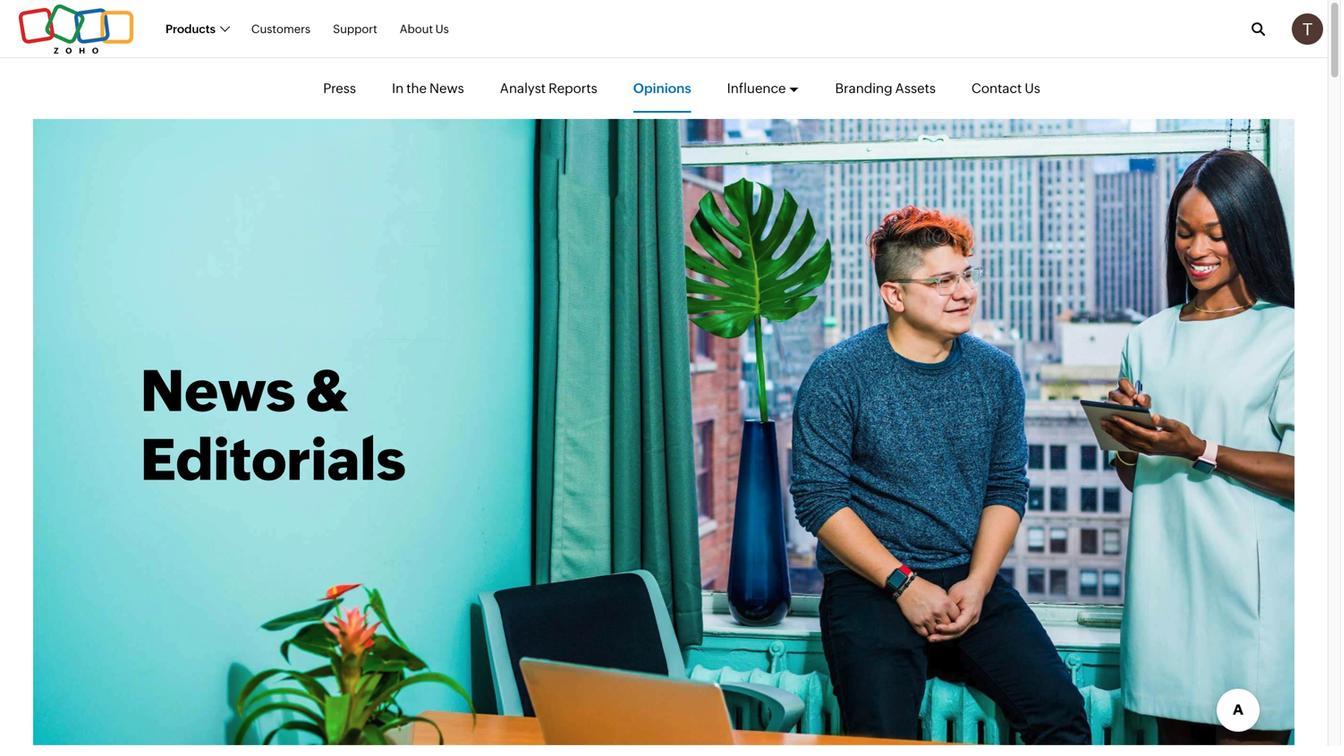 Task type: locate. For each thing, give the bounding box(es) containing it.
news inside news & editorials
[[141, 358, 295, 424]]

0 vertical spatial us
[[436, 22, 449, 36]]

influence link
[[727, 64, 800, 113]]

us right about
[[436, 22, 449, 36]]

editorials
[[141, 427, 406, 493]]

terry turtle image
[[1293, 13, 1324, 45]]

news up editorials at bottom
[[141, 358, 295, 424]]

0 horizontal spatial news
[[141, 358, 295, 424]]

us for about us
[[436, 22, 449, 36]]

0 horizontal spatial us
[[436, 22, 449, 36]]

us right contact
[[1025, 81, 1041, 96]]

analyst
[[500, 81, 546, 96]]

contact us
[[972, 81, 1041, 96]]

assets
[[896, 81, 936, 96]]

in
[[392, 81, 404, 96]]

0 vertical spatial news
[[430, 81, 464, 96]]

1 vertical spatial us
[[1025, 81, 1041, 96]]

analyst reports
[[500, 81, 598, 96]]

reports
[[549, 81, 598, 96]]

news
[[430, 81, 464, 96], [141, 358, 295, 424]]

contact us link
[[972, 64, 1041, 113]]

us
[[436, 22, 449, 36], [1025, 81, 1041, 96]]

1 horizontal spatial us
[[1025, 81, 1041, 96]]

customers
[[251, 22, 311, 36]]

branding
[[836, 81, 893, 96]]

support link
[[333, 12, 378, 46]]

branding assets link
[[836, 64, 936, 113]]

contact
[[972, 81, 1023, 96]]

about
[[400, 22, 433, 36]]

1 vertical spatial news
[[141, 358, 295, 424]]

news right the at the top left
[[430, 81, 464, 96]]

the
[[407, 81, 427, 96]]

&
[[307, 358, 349, 424]]

1 horizontal spatial news
[[430, 81, 464, 96]]



Task type: vqa. For each thing, say whether or not it's contained in the screenshot.
your
no



Task type: describe. For each thing, give the bounding box(es) containing it.
press
[[323, 81, 356, 96]]

press link
[[323, 64, 356, 113]]

products
[[166, 22, 216, 36]]

analyst reports link
[[500, 64, 598, 113]]

in the news link
[[392, 64, 464, 113]]

opinions
[[634, 81, 692, 96]]

news & editorials
[[141, 358, 406, 493]]

support
[[333, 22, 378, 36]]

about us
[[400, 22, 449, 36]]

in the news
[[392, 81, 464, 96]]

influence
[[727, 81, 786, 96]]

products link
[[166, 12, 229, 46]]

branding assets
[[836, 81, 936, 96]]

about us link
[[400, 12, 449, 46]]

customers link
[[251, 12, 311, 46]]

opinions link
[[634, 64, 692, 113]]

us for contact us
[[1025, 81, 1041, 96]]



